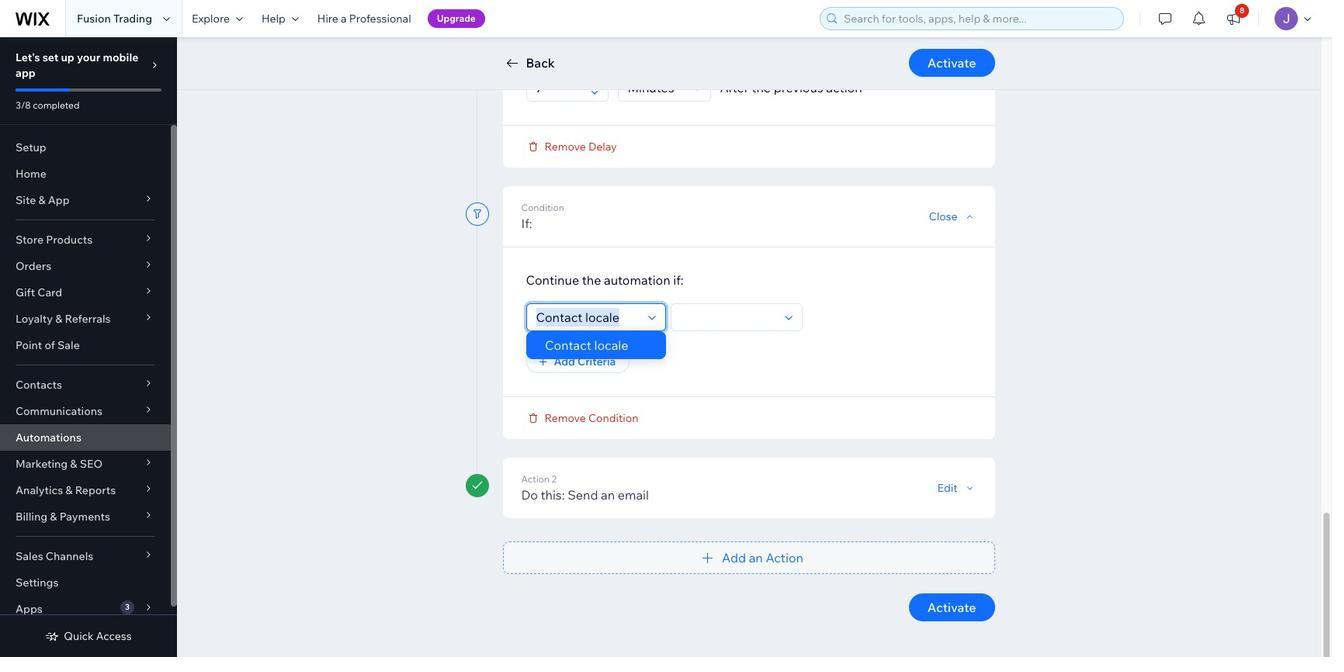 Task type: vqa. For each thing, say whether or not it's contained in the screenshot.
Community link
no



Task type: describe. For each thing, give the bounding box(es) containing it.
let's set up your mobile app
[[16, 50, 138, 80]]

8
[[1240, 5, 1245, 16]]

payments
[[60, 510, 110, 524]]

settings
[[16, 576, 59, 590]]

Select criteria field
[[531, 304, 643, 330]]

mobile
[[103, 50, 138, 64]]

automations
[[16, 431, 81, 445]]

marketing & seo
[[16, 457, 103, 471]]

help
[[262, 12, 286, 26]]

analytics & reports button
[[0, 477, 171, 504]]

remove condition button
[[526, 411, 638, 425]]

gift card
[[16, 286, 62, 300]]

point
[[16, 338, 42, 352]]

analytics
[[16, 484, 63, 498]]

marketing
[[16, 457, 68, 471]]

professional
[[349, 12, 411, 26]]

fusion
[[77, 12, 111, 26]]

action 2 do this: send an email
[[521, 473, 649, 503]]

remove delay button
[[526, 139, 617, 153]]

Search for tools, apps, help & more... field
[[839, 8, 1119, 30]]

your
[[77, 50, 100, 64]]

3
[[125, 602, 130, 613]]

products
[[46, 233, 93, 247]]

do
[[521, 487, 538, 503]]

completed
[[33, 99, 80, 111]]

quick access button
[[45, 630, 132, 644]]

a
[[341, 12, 347, 26]]

communications
[[16, 404, 103, 418]]

sales channels button
[[0, 543, 171, 570]]

condition if:
[[521, 201, 564, 231]]

contact locale option
[[526, 332, 666, 359]]

remove condition
[[545, 411, 638, 425]]

billing
[[16, 510, 47, 524]]

billing & payments button
[[0, 504, 171, 530]]

& for billing
[[50, 510, 57, 524]]

this:
[[541, 487, 565, 503]]

upgrade
[[437, 12, 476, 24]]

access
[[96, 630, 132, 644]]

orders button
[[0, 253, 171, 279]]

help button
[[252, 0, 308, 37]]

point of sale
[[16, 338, 80, 352]]

loyalty & referrals button
[[0, 306, 171, 332]]

perform
[[622, 42, 669, 58]]

choose
[[526, 42, 570, 58]]

gift card button
[[0, 279, 171, 306]]

& for analytics
[[65, 484, 73, 498]]

add an action button
[[503, 542, 995, 574]]

contacts
[[16, 378, 62, 392]]

store
[[16, 233, 44, 247]]

delay
[[588, 139, 617, 153]]

home
[[16, 167, 46, 181]]

when
[[573, 42, 605, 58]]

if:
[[521, 215, 532, 231]]

add criteria button
[[526, 350, 630, 373]]

explore
[[192, 12, 230, 26]]

channels
[[46, 550, 93, 564]]

quick access
[[64, 630, 132, 644]]

app
[[16, 66, 36, 80]]

1 horizontal spatial action
[[826, 80, 862, 95]]

loyalty & referrals
[[16, 312, 111, 326]]

2 activate button from the top
[[909, 594, 995, 621]]

reports
[[75, 484, 116, 498]]

email
[[618, 487, 649, 503]]

home link
[[0, 161, 171, 187]]

back
[[526, 55, 555, 71]]

& for site
[[38, 193, 46, 207]]

settings link
[[0, 570, 171, 596]]

3/8 completed
[[16, 99, 80, 111]]

upgrade button
[[428, 9, 485, 28]]

choose when to perform the following action
[[526, 42, 786, 58]]

remove for continue
[[545, 411, 586, 425]]

analytics & reports
[[16, 484, 116, 498]]

back button
[[503, 54, 555, 72]]

1 activate button from the top
[[909, 49, 995, 77]]

remove delay
[[545, 139, 617, 153]]



Task type: locate. For each thing, give the bounding box(es) containing it.
remove down add criteria button
[[545, 411, 586, 425]]

action inside button
[[766, 550, 803, 566]]

sales
[[16, 550, 43, 564]]

0 vertical spatial an
[[601, 487, 615, 503]]

None field
[[623, 74, 688, 101], [676, 304, 780, 330], [623, 74, 688, 101], [676, 304, 780, 330]]

0 horizontal spatial action
[[750, 42, 786, 58]]

& for marketing
[[70, 457, 77, 471]]

condition down criteria on the bottom left of the page
[[588, 411, 638, 425]]

2
[[552, 473, 557, 485]]

the up select criteria field at the left
[[582, 272, 601, 288]]

& inside popup button
[[38, 193, 46, 207]]

0 horizontal spatial an
[[601, 487, 615, 503]]

communications button
[[0, 398, 171, 425]]

1 vertical spatial add
[[722, 550, 746, 566]]

the right after
[[752, 80, 771, 95]]

& left reports
[[65, 484, 73, 498]]

card
[[37, 286, 62, 300]]

remove left delay
[[545, 139, 586, 153]]

hire a professional link
[[308, 0, 421, 37]]

of
[[45, 338, 55, 352]]

0 vertical spatial add
[[554, 354, 575, 368]]

seo
[[80, 457, 103, 471]]

trading
[[113, 12, 152, 26]]

edit
[[937, 481, 958, 495]]

1 vertical spatial an
[[749, 550, 763, 566]]

the for continue the automation if:
[[582, 272, 601, 288]]

point of sale link
[[0, 332, 171, 359]]

& right site
[[38, 193, 46, 207]]

1 remove from the top
[[545, 139, 586, 153]]

send
[[568, 487, 598, 503]]

0 horizontal spatial the
[[582, 272, 601, 288]]

1 horizontal spatial the
[[672, 42, 691, 58]]

8 button
[[1217, 0, 1251, 37]]

close button
[[929, 209, 976, 223]]

setup
[[16, 141, 46, 154]]

automations link
[[0, 425, 171, 451]]

sales channels
[[16, 550, 93, 564]]

billing & payments
[[16, 510, 110, 524]]

apps
[[16, 602, 43, 616]]

site
[[16, 193, 36, 207]]

1 horizontal spatial condition
[[588, 411, 638, 425]]

0 horizontal spatial condition
[[521, 201, 564, 213]]

automation
[[604, 272, 671, 288]]

hire
[[317, 12, 338, 26]]

an inside action 2 do this: send an email
[[601, 487, 615, 503]]

1 horizontal spatial add
[[722, 550, 746, 566]]

an inside button
[[749, 550, 763, 566]]

0 vertical spatial activate button
[[909, 49, 995, 77]]

add for add criteria
[[554, 354, 575, 368]]

edit button
[[937, 481, 976, 495]]

site & app button
[[0, 187, 171, 214]]

continue the automation if:
[[526, 272, 684, 288]]

sale
[[57, 338, 80, 352]]

an
[[601, 487, 615, 503], [749, 550, 763, 566]]

1 horizontal spatial an
[[749, 550, 763, 566]]

1 activate from the top
[[928, 55, 976, 71]]

add an action
[[722, 550, 803, 566]]

the right perform
[[672, 42, 691, 58]]

after
[[720, 80, 749, 95]]

quick
[[64, 630, 94, 644]]

if:
[[673, 272, 684, 288]]

action
[[750, 42, 786, 58], [826, 80, 862, 95]]

sidebar element
[[0, 37, 177, 658]]

store products
[[16, 233, 93, 247]]

1 vertical spatial condition
[[588, 411, 638, 425]]

after the previous action
[[720, 80, 862, 95]]

locale
[[594, 338, 629, 353]]

1 vertical spatial the
[[752, 80, 771, 95]]

0 horizontal spatial action
[[521, 473, 550, 485]]

& right the loyalty
[[55, 312, 62, 326]]

None number field
[[531, 74, 586, 101]]

1 vertical spatial action
[[826, 80, 862, 95]]

& for loyalty
[[55, 312, 62, 326]]

action right previous
[[826, 80, 862, 95]]

2 vertical spatial the
[[582, 272, 601, 288]]

contact
[[545, 338, 592, 353]]

add for add an action
[[722, 550, 746, 566]]

condition up if:
[[521, 201, 564, 213]]

& right "billing"
[[50, 510, 57, 524]]

action inside action 2 do this: send an email
[[521, 473, 550, 485]]

add inside button
[[554, 354, 575, 368]]

set
[[42, 50, 59, 64]]

contact locale
[[545, 338, 629, 353]]

action up after the previous action
[[750, 42, 786, 58]]

marketing & seo button
[[0, 451, 171, 477]]

2 activate from the top
[[928, 600, 976, 615]]

contacts button
[[0, 372, 171, 398]]

1 vertical spatial action
[[766, 550, 803, 566]]

store products button
[[0, 227, 171, 253]]

app
[[48, 193, 70, 207]]

setup link
[[0, 134, 171, 161]]

1 vertical spatial activate button
[[909, 594, 995, 621]]

0 vertical spatial activate
[[928, 55, 976, 71]]

1 horizontal spatial action
[[766, 550, 803, 566]]

previous
[[774, 80, 824, 95]]

0 vertical spatial condition
[[521, 201, 564, 213]]

up
[[61, 50, 74, 64]]

1 vertical spatial activate
[[928, 600, 976, 615]]

0 vertical spatial action
[[750, 42, 786, 58]]

let's
[[16, 50, 40, 64]]

following
[[694, 42, 747, 58]]

2 remove from the top
[[545, 411, 586, 425]]

site & app
[[16, 193, 70, 207]]

0 vertical spatial remove
[[545, 139, 586, 153]]

activate for first activate button from the top
[[928, 55, 976, 71]]

add
[[554, 354, 575, 368], [722, 550, 746, 566]]

1 vertical spatial remove
[[545, 411, 586, 425]]

remove for choose
[[545, 139, 586, 153]]

fusion trading
[[77, 12, 152, 26]]

condition
[[521, 201, 564, 213], [588, 411, 638, 425]]

to
[[607, 42, 619, 58]]

the for after the previous action
[[752, 80, 771, 95]]

0 horizontal spatial add
[[554, 354, 575, 368]]

3/8
[[16, 99, 31, 111]]

0 vertical spatial the
[[672, 42, 691, 58]]

close
[[929, 209, 958, 223]]

add inside button
[[722, 550, 746, 566]]

& left seo at left bottom
[[70, 457, 77, 471]]

referrals
[[65, 312, 111, 326]]

0 vertical spatial action
[[521, 473, 550, 485]]

activate button
[[909, 49, 995, 77], [909, 594, 995, 621]]

gift
[[16, 286, 35, 300]]

activate for 2nd activate button
[[928, 600, 976, 615]]

criteria
[[578, 354, 616, 368]]

loyalty
[[16, 312, 53, 326]]

add criteria
[[554, 354, 616, 368]]

2 horizontal spatial the
[[752, 80, 771, 95]]



